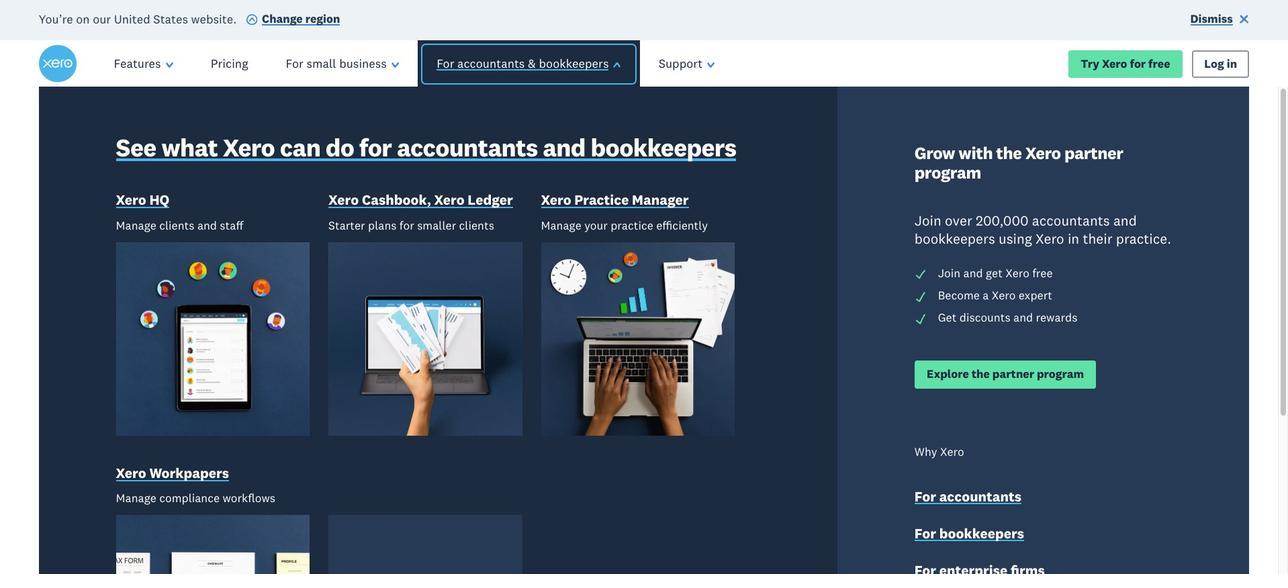 Task type: locate. For each thing, give the bounding box(es) containing it.
200,000
[[976, 211, 1029, 230]]

1 vertical spatial in
[[1068, 230, 1079, 248]]

manage your practice efficiently
[[541, 218, 708, 233]]

1 horizontal spatial clients
[[459, 218, 494, 233]]

accountants up their
[[1032, 211, 1110, 230]]

month down 50
[[523, 544, 558, 559]]

1 horizontal spatial program
[[1037, 367, 1084, 382]]

0 horizontal spatial partner
[[992, 367, 1034, 382]]

states
[[153, 11, 188, 26]]

1 vertical spatial program
[[1037, 367, 1084, 382]]

0 vertical spatial the
[[996, 142, 1022, 164]]

manage down practice
[[541, 218, 581, 233]]

1 per from the left
[[503, 544, 521, 559]]

support button
[[640, 40, 734, 87]]

xero workpapers link
[[116, 464, 229, 485]]

xero cashbook, xero ledger
[[328, 191, 513, 209]]

program
[[915, 162, 981, 184], [1037, 367, 1084, 382]]

for right do
[[359, 132, 392, 164]]

accountants left &
[[457, 56, 525, 71]]

1 horizontal spatial your
[[632, 134, 748, 204]]

1 horizontal spatial partner
[[1064, 142, 1123, 164]]

per
[[503, 544, 521, 559], [1005, 544, 1023, 559]]

0 horizontal spatial the
[[972, 367, 990, 382]]

for
[[286, 56, 304, 71], [437, 56, 454, 71], [915, 487, 936, 505], [915, 524, 936, 543]]

50%
[[467, 222, 510, 249], [711, 382, 740, 400]]

manage
[[116, 218, 156, 233], [541, 218, 581, 233], [116, 491, 156, 506]]

1 horizontal spatial get
[[938, 310, 957, 325]]

0 vertical spatial 3
[[548, 222, 559, 249]]

0 horizontal spatial program
[[915, 162, 981, 184]]

for inside "dropdown button"
[[437, 56, 454, 71]]

month
[[523, 544, 558, 559], [1026, 544, 1060, 559]]

join inside join over 200,000 accountants and bookkeepers using xero in their practice.
[[915, 211, 941, 230]]

plans
[[303, 134, 445, 204]]

month inside 7 . 50 per month
[[523, 544, 558, 559]]

1 clients from the left
[[159, 218, 194, 233]]

for
[[1130, 56, 1146, 71], [359, 132, 392, 164], [399, 218, 414, 233], [515, 222, 542, 249], [764, 382, 783, 400]]

&
[[528, 56, 536, 71]]

to
[[457, 134, 511, 204]]

for right try
[[1130, 56, 1146, 71]]

set
[[931, 222, 961, 249]]

join for join and get xero free
[[938, 266, 960, 281]]

0 vertical spatial get
[[938, 310, 957, 325]]

manage compliance workflows
[[116, 491, 275, 506]]

1 vertical spatial get
[[685, 382, 708, 400]]

months*
[[797, 382, 853, 400]]

accountants
[[457, 56, 525, 71], [397, 132, 538, 164], [1032, 211, 1110, 230], [939, 487, 1022, 505]]

0 vertical spatial partner
[[1064, 142, 1123, 164]]

for right off
[[764, 382, 783, 400]]

xero
[[1102, 56, 1127, 71], [223, 132, 275, 164], [1025, 142, 1061, 164], [116, 191, 146, 209], [328, 191, 359, 209], [434, 191, 464, 209], [541, 191, 571, 209], [882, 222, 926, 249], [1036, 230, 1064, 248], [1006, 266, 1029, 281], [992, 288, 1016, 303], [940, 444, 964, 459], [116, 464, 146, 482]]

usd
[[980, 544, 1003, 559]]

0 horizontal spatial per
[[503, 544, 521, 559]]

0 horizontal spatial in
[[1068, 230, 1079, 248]]

in
[[1227, 56, 1237, 71], [1068, 230, 1079, 248]]

don't miss out on 50% for 3 months and free support getting xero set up.
[[291, 222, 997, 249]]

program up over
[[915, 162, 981, 184]]

free down manager
[[684, 222, 722, 249]]

0 vertical spatial on
[[76, 11, 90, 26]]

bookkeepers right &
[[539, 56, 609, 71]]

partner inside grow with the xero partner program
[[1064, 142, 1123, 164]]

starter
[[328, 218, 365, 233]]

ledger
[[468, 191, 513, 209]]

grow with the xero partner program
[[915, 142, 1123, 184]]

free inside try xero for free link
[[1148, 56, 1170, 71]]

don't
[[291, 222, 344, 249]]

in right log
[[1227, 56, 1237, 71]]

50% down the ledger
[[467, 222, 510, 249]]

2 vertical spatial free
[[1032, 266, 1053, 281]]

$
[[993, 523, 1002, 543]]

join left over
[[915, 211, 941, 230]]

50% left off
[[711, 382, 740, 400]]

for for for bookkeepers
[[915, 524, 936, 543]]

.
[[522, 523, 526, 543]]

1 horizontal spatial the
[[996, 142, 1022, 164]]

1 vertical spatial the
[[972, 367, 990, 382]]

for bookkeepers link
[[915, 524, 1024, 546]]

change
[[262, 11, 303, 26]]

starter plans for smaller clients
[[328, 218, 494, 233]]

support
[[727, 222, 803, 249]]

1 vertical spatial included image
[[915, 291, 927, 303]]

1 vertical spatial your
[[584, 218, 608, 233]]

2 included image from the top
[[915, 291, 927, 303]]

for for for small business
[[286, 56, 304, 71]]

explore the partner program
[[927, 367, 1084, 382]]

practice.
[[1116, 230, 1171, 248]]

0 vertical spatial join
[[915, 211, 941, 230]]

your
[[632, 134, 748, 204], [584, 218, 608, 233]]

2 horizontal spatial free
[[1148, 56, 1170, 71]]

practice
[[574, 191, 629, 209]]

0 vertical spatial free
[[1148, 56, 1170, 71]]

a
[[983, 288, 989, 303]]

included image for become a xero expert
[[915, 291, 927, 303]]

join and get xero free
[[938, 266, 1053, 281]]

3 left months
[[548, 222, 559, 249]]

1 month from the left
[[523, 544, 558, 559]]

included image
[[915, 269, 927, 281], [915, 291, 927, 303]]

1 vertical spatial 50%
[[711, 382, 740, 400]]

1 horizontal spatial 3
[[786, 382, 794, 400]]

the inside explore the partner program link
[[972, 367, 990, 382]]

xero inside join over 200,000 accountants and bookkeepers using xero in their practice.
[[1036, 230, 1064, 248]]

explore the partner program link
[[915, 361, 1096, 389]]

you're
[[39, 11, 73, 26]]

partner
[[1064, 142, 1123, 164], [992, 367, 1034, 382]]

rewards
[[1036, 310, 1077, 325]]

staff
[[220, 218, 243, 233]]

1 horizontal spatial per
[[1005, 544, 1023, 559]]

on right out
[[437, 222, 461, 249]]

become a xero expert
[[938, 288, 1052, 303]]

bookkeepers
[[539, 56, 609, 71], [591, 132, 736, 164], [915, 230, 995, 248], [939, 524, 1024, 543]]

manage down xero workpapers link
[[116, 491, 156, 506]]

clients down hq
[[159, 218, 194, 233]]

out
[[399, 222, 432, 249]]

change region button
[[246, 11, 340, 29]]

can
[[280, 132, 320, 164]]

0 horizontal spatial get
[[685, 382, 708, 400]]

manage down xero hq link
[[116, 218, 156, 233]]

manage for workpapers
[[116, 491, 156, 506]]

per inside 7 . 50 per month
[[503, 544, 521, 559]]

1 horizontal spatial free
[[1032, 266, 1053, 281]]

0 vertical spatial included image
[[915, 269, 927, 281]]

clients down the ledger
[[459, 218, 494, 233]]

0 horizontal spatial free
[[684, 222, 722, 249]]

0 vertical spatial in
[[1227, 56, 1237, 71]]

bookkeepers inside join over 200,000 accountants and bookkeepers using xero in their practice.
[[915, 230, 995, 248]]

free left log
[[1148, 56, 1170, 71]]

the
[[996, 142, 1022, 164], [972, 367, 990, 382]]

and
[[543, 132, 585, 164], [1113, 211, 1137, 230], [197, 218, 217, 233], [643, 222, 679, 249], [963, 266, 983, 281], [1013, 310, 1033, 325]]

manage for hq
[[116, 218, 156, 233]]

your up 'efficiently' on the right of the page
[[632, 134, 748, 204]]

in left their
[[1068, 230, 1079, 248]]

bookkeepers up manager
[[591, 132, 736, 164]]

features
[[114, 56, 161, 71]]

your down practice
[[584, 218, 608, 233]]

month right usd
[[1026, 544, 1060, 559]]

0 horizontal spatial 50%
[[467, 222, 510, 249]]

using
[[999, 230, 1032, 248]]

get left off
[[685, 382, 708, 400]]

get
[[938, 310, 957, 325], [685, 382, 708, 400]]

program down rewards
[[1037, 367, 1084, 382]]

1 included image from the top
[[915, 269, 927, 281]]

for small business
[[286, 56, 387, 71]]

for bookkeepers
[[915, 524, 1024, 543]]

accountants up for bookkeepers
[[939, 487, 1022, 505]]

0 vertical spatial program
[[915, 162, 981, 184]]

manage for practice
[[541, 218, 581, 233]]

the right explore
[[972, 367, 990, 382]]

now
[[1008, 489, 1032, 503]]

miss
[[350, 222, 394, 249]]

program inside grow with the xero partner program
[[915, 162, 981, 184]]

1 horizontal spatial in
[[1227, 56, 1237, 71]]

smaller
[[417, 218, 456, 233]]

free
[[1148, 56, 1170, 71], [684, 222, 722, 249], [1032, 266, 1053, 281]]

included image
[[915, 313, 927, 325]]

the right with
[[996, 142, 1022, 164]]

1 vertical spatial join
[[938, 266, 960, 281]]

for accountants & bookkeepers button
[[413, 40, 644, 87]]

and down expert
[[1013, 310, 1033, 325]]

and up practice.
[[1113, 211, 1137, 230]]

1 vertical spatial free
[[684, 222, 722, 249]]

for inside dropdown button
[[286, 56, 304, 71]]

1 vertical spatial 3
[[786, 382, 794, 400]]

1 vertical spatial on
[[437, 222, 461, 249]]

bookkeepers down over
[[915, 230, 995, 248]]

3 left months*
[[786, 382, 794, 400]]

do
[[326, 132, 354, 164]]

0 horizontal spatial month
[[523, 544, 558, 559]]

0 horizontal spatial clients
[[159, 218, 194, 233]]

7
[[500, 499, 522, 549]]

free up expert
[[1032, 266, 1053, 281]]

1 horizontal spatial month
[[1026, 544, 1060, 559]]

get for get discounts and rewards
[[938, 310, 957, 325]]

on left our
[[76, 11, 90, 26]]

log in
[[1204, 56, 1237, 71]]

xero hq link
[[116, 191, 169, 212]]

0 vertical spatial 50%
[[467, 222, 510, 249]]

join up become
[[938, 266, 960, 281]]

get down become
[[938, 310, 957, 325]]



Task type: vqa. For each thing, say whether or not it's contained in the screenshot.
the You're on our United States website.
yes



Task type: describe. For each thing, give the bounding box(es) containing it.
0 horizontal spatial your
[[584, 218, 608, 233]]

get
[[986, 266, 1003, 281]]

compliance
[[159, 491, 220, 506]]

business
[[339, 56, 387, 71]]

for right the plans
[[399, 218, 414, 233]]

off
[[743, 382, 760, 400]]

region
[[305, 11, 340, 26]]

in inside join over 200,000 accountants and bookkeepers using xero in their practice.
[[1068, 230, 1079, 248]]

for for for accountants
[[915, 487, 936, 505]]

accountants up the ledger
[[397, 132, 538, 164]]

try
[[1081, 56, 1099, 71]]

early
[[501, 428, 535, 446]]

plans to suit your
[[303, 134, 760, 204]]

7 . 50 per month
[[500, 499, 558, 559]]

discounts
[[960, 310, 1010, 325]]

small
[[307, 56, 336, 71]]

see
[[116, 132, 156, 164]]

get for get 50% off for 3 months*
[[685, 382, 708, 400]]

with
[[959, 142, 993, 164]]

and left staff
[[197, 218, 217, 233]]

bookkeepers up usd
[[939, 524, 1024, 543]]

support
[[659, 56, 703, 71]]

dismiss button
[[1190, 11, 1249, 29]]

their
[[1083, 230, 1112, 248]]

explore
[[927, 367, 969, 382]]

accountants inside "dropdown button"
[[457, 56, 525, 71]]

change region
[[262, 11, 340, 26]]

our
[[93, 11, 111, 26]]

0 horizontal spatial on
[[76, 11, 90, 26]]

log in link
[[1192, 50, 1249, 78]]

and left get
[[963, 266, 983, 281]]

website.
[[191, 11, 237, 26]]

for accountants & bookkeepers
[[437, 56, 609, 71]]

expert
[[1019, 288, 1052, 303]]

for small business button
[[267, 40, 418, 87]]

see what xero can do for accountants and bookkeepers link
[[116, 132, 736, 167]]

$ 39
[[993, 499, 1047, 549]]

pricing link
[[192, 40, 267, 87]]

join for join over 200,000 accountants and bookkeepers using xero in their practice.
[[915, 211, 941, 230]]

xero workpapers
[[116, 464, 229, 482]]

2 month from the left
[[1026, 544, 1060, 559]]

and up practice
[[543, 132, 585, 164]]

xero practice manager
[[541, 191, 689, 209]]

features button
[[95, 40, 192, 87]]

bookkeepers inside "dropdown button"
[[539, 56, 609, 71]]

practice
[[611, 218, 653, 233]]

manager
[[632, 191, 689, 209]]

0 horizontal spatial 3
[[548, 222, 559, 249]]

workpapers
[[149, 464, 229, 482]]

39
[[1002, 499, 1047, 549]]

hq
[[149, 191, 169, 209]]

for accountants link
[[915, 487, 1022, 509]]

usd per month
[[980, 544, 1060, 559]]

get 50% off for 3 months*
[[685, 382, 853, 400]]

try xero for free link
[[1068, 50, 1183, 78]]

for down plans to suit your
[[515, 222, 542, 249]]

for accountants
[[915, 487, 1022, 505]]

for inside see what xero can do for accountants and bookkeepers link
[[359, 132, 392, 164]]

what
[[161, 132, 218, 164]]

workflows
[[223, 491, 275, 506]]

and down manager
[[643, 222, 679, 249]]

see what xero can do for accountants and bookkeepers
[[116, 132, 736, 164]]

xero inside grow with the xero partner program
[[1025, 142, 1061, 164]]

manage clients and staff
[[116, 218, 243, 233]]

xero hq
[[116, 191, 169, 209]]

50
[[526, 523, 545, 543]]

become
[[938, 288, 980, 303]]

xero homepage image
[[39, 45, 76, 83]]

0 vertical spatial your
[[632, 134, 748, 204]]

join over 200,000 accountants and bookkeepers using xero in their practice.
[[915, 211, 1171, 248]]

why
[[915, 444, 937, 459]]

and inside join over 200,000 accountants and bookkeepers using xero in their practice.
[[1113, 211, 1137, 230]]

for for for accountants & bookkeepers
[[437, 56, 454, 71]]

dismiss
[[1190, 11, 1233, 26]]

xero practice manager link
[[541, 191, 689, 212]]

1 horizontal spatial on
[[437, 222, 461, 249]]

cashbook,
[[362, 191, 431, 209]]

over
[[945, 211, 972, 230]]

1 horizontal spatial 50%
[[711, 382, 740, 400]]

xero cashbook, xero ledger link
[[328, 191, 513, 212]]

grow
[[915, 142, 955, 164]]

get discounts and rewards
[[938, 310, 1077, 325]]

suit
[[523, 134, 620, 204]]

why xero
[[915, 444, 964, 459]]

try xero for free
[[1081, 56, 1170, 71]]

the inside grow with the xero partner program
[[996, 142, 1022, 164]]

included image for join and get xero free
[[915, 269, 927, 281]]

pricing
[[211, 56, 248, 71]]

2 per from the left
[[1005, 544, 1023, 559]]

for inside try xero for free link
[[1130, 56, 1146, 71]]

2 clients from the left
[[459, 218, 494, 233]]

getting
[[808, 222, 877, 249]]

plans
[[368, 218, 397, 233]]

efficiently
[[656, 218, 708, 233]]

up.
[[966, 222, 997, 249]]

1 vertical spatial partner
[[992, 367, 1034, 382]]

accountants inside join over 200,000 accountants and bookkeepers using xero in their practice.
[[1032, 211, 1110, 230]]

united
[[114, 11, 150, 26]]



